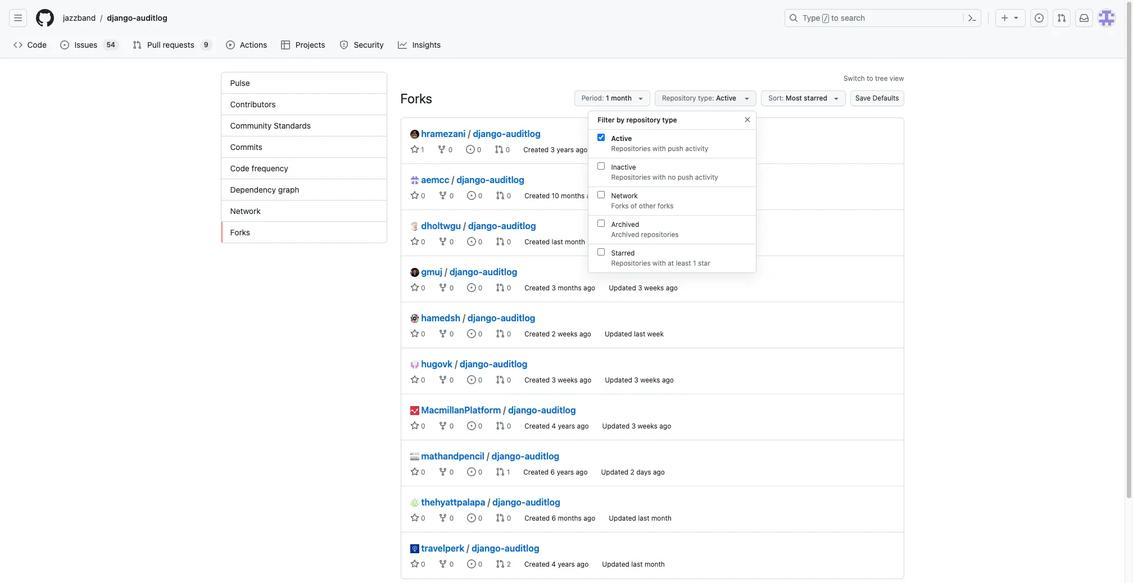 Task type: vqa. For each thing, say whether or not it's contained in the screenshot.
© 2023 GitHub, Inc.
no



Task type: locate. For each thing, give the bounding box(es) containing it.
django- up the 2 link
[[472, 544, 505, 554]]

weeks for gmuj
[[644, 284, 664, 292]]

auditlog for aemcc
[[490, 175, 524, 185]]

2 with from the top
[[653, 173, 666, 182]]

4 star image from the top
[[410, 375, 419, 384]]

2 vertical spatial updated last month
[[602, 560, 665, 569]]

dependency
[[230, 185, 276, 194]]

2 vertical spatial updated 3 weeks ago
[[602, 422, 671, 431]]

network
[[611, 192, 638, 200], [230, 206, 261, 216]]

0 for dholtwgu repo forked image
[[448, 238, 454, 246]]

created down created 2 weeks ago
[[525, 376, 550, 384]]

created for hugovk
[[525, 376, 550, 384]]

2 star image from the top
[[410, 329, 419, 338]]

code right the code icon
[[27, 40, 47, 49]]

updated 3 weeks ago
[[609, 284, 678, 292], [605, 376, 674, 384], [602, 422, 671, 431]]

0 vertical spatial 6
[[551, 468, 555, 477]]

security
[[354, 40, 384, 49]]

created up created 3 weeks ago
[[525, 330, 550, 338]]

0 horizontal spatial forks
[[230, 228, 250, 237]]

@hamedsh image
[[410, 314, 419, 323]]

django- for mathandpencil
[[492, 451, 525, 461]]

1 vertical spatial months
[[558, 284, 582, 292]]

gmuj
[[421, 267, 442, 277]]

10
[[552, 192, 559, 200]]

django-auditlog link
[[102, 9, 172, 27], [473, 129, 541, 139], [457, 175, 524, 185], [468, 221, 536, 231], [450, 267, 517, 277], [468, 313, 535, 323], [460, 359, 528, 369], [508, 405, 576, 415], [492, 451, 559, 461], [493, 497, 560, 508], [472, 544, 539, 554]]

jazzband link
[[58, 9, 100, 27]]

repo forked image down hramezani at the left top of the page
[[438, 145, 447, 154]]

django- down created 3 weeks ago
[[508, 405, 541, 415]]

django- right hugovk
[[460, 359, 493, 369]]

2 repositories from the top
[[611, 173, 651, 182]]

updated last month
[[599, 238, 661, 246], [609, 514, 672, 523], [602, 560, 665, 569]]

1 vertical spatial active
[[611, 134, 632, 143]]

push inside inactive repositories with no push activity
[[678, 173, 693, 182]]

to left search
[[831, 13, 839, 22]]

1 repositories from the top
[[611, 144, 651, 153]]

repo forked image down thehyattpalapa link
[[439, 514, 448, 523]]

created down created 6 years ago
[[525, 514, 550, 523]]

1 horizontal spatial to
[[867, 74, 873, 83]]

1 link
[[410, 145, 424, 154], [496, 468, 510, 477]]

active
[[716, 94, 736, 102], [611, 134, 632, 143]]

star image down @gmuj image
[[410, 283, 419, 292]]

star image for macmillanplatform
[[410, 422, 419, 431]]

days
[[636, 146, 651, 154], [636, 468, 651, 477]]

0 for issue opened image related to dholtwgu
[[476, 238, 482, 246]]

4 issue opened image from the top
[[467, 514, 476, 523]]

issue opened image
[[1035, 13, 1044, 22], [60, 40, 69, 49], [466, 145, 475, 154], [467, 191, 476, 200], [467, 237, 476, 246], [467, 375, 476, 384], [467, 422, 476, 431], [467, 560, 476, 569]]

1 with from the top
[[653, 144, 666, 153]]

created 6 years ago
[[523, 468, 588, 477]]

network link
[[221, 201, 386, 222]]

/ inside jazzband / django-auditlog
[[100, 13, 102, 23]]

django-auditlog link for hramezani
[[473, 129, 541, 139]]

play image
[[226, 40, 235, 49]]

1 days from the top
[[636, 146, 651, 154]]

created down created last month
[[525, 284, 550, 292]]

0 for star image related to aemcc
[[419, 192, 425, 200]]

repo forked image down gmuj
[[439, 283, 448, 292]]

3 with from the top
[[653, 259, 666, 268]]

6 star image from the top
[[410, 560, 419, 569]]

0 vertical spatial 1 link
[[410, 145, 424, 154]]

code down commits
[[230, 164, 249, 173]]

week
[[647, 330, 664, 338]]

/ right gmuj
[[445, 267, 447, 277]]

/ right the travelperk
[[467, 544, 469, 554]]

/ django-auditlog for mathandpencil
[[487, 451, 559, 461]]

created up created 10 months ago
[[523, 146, 549, 154]]

months
[[561, 192, 585, 200], [558, 284, 582, 292], [558, 514, 582, 523]]

django- up 54
[[107, 13, 136, 22]]

@hugovk image
[[410, 360, 419, 369]]

2 horizontal spatial triangle down image
[[1012, 13, 1021, 22]]

4
[[552, 422, 556, 431], [552, 560, 556, 569]]

1 horizontal spatial active
[[716, 94, 736, 102]]

forks left of
[[611, 202, 629, 210]]

1 vertical spatial forks
[[611, 202, 629, 210]]

django- right 'hamedsh'
[[468, 313, 501, 323]]

0 for star image for travelperk
[[419, 560, 425, 569]]

star image
[[410, 237, 419, 246], [410, 329, 419, 338], [410, 468, 419, 477], [410, 514, 419, 523]]

1 vertical spatial network
[[230, 206, 261, 216]]

repo forked image down macmillanplatform link
[[439, 422, 448, 431]]

commits
[[230, 142, 262, 152]]

1 vertical spatial to
[[867, 74, 873, 83]]

with left no
[[653, 173, 666, 182]]

@hramezani image
[[410, 130, 419, 139]]

0 vertical spatial repositories
[[611, 144, 651, 153]]

save defaults button
[[850, 90, 904, 106]]

repositories up inactive
[[611, 144, 651, 153]]

days for hramezani
[[636, 146, 651, 154]]

1 vertical spatial archived
[[611, 230, 639, 239]]

community standards
[[230, 121, 311, 130]]

created right the 2 link
[[524, 560, 550, 569]]

created up created 6 years ago
[[525, 422, 550, 431]]

1 vertical spatial updated last month
[[609, 514, 672, 523]]

travelperk link
[[410, 542, 464, 555]]

1 horizontal spatial forks
[[400, 90, 432, 106]]

thehyattpalapa link
[[410, 496, 485, 509]]

code inside "link"
[[27, 40, 47, 49]]

security link
[[335, 37, 389, 53]]

0 vertical spatial days
[[636, 146, 651, 154]]

0 vertical spatial 4
[[552, 422, 556, 431]]

django- right hramezani at the left top of the page
[[473, 129, 506, 139]]

git pull request image
[[1057, 13, 1066, 22], [496, 191, 505, 200], [496, 237, 505, 246], [496, 283, 505, 292], [496, 375, 505, 384], [496, 422, 505, 431], [496, 514, 505, 523]]

repositories down starred
[[611, 259, 651, 268]]

star image down @hugovk icon
[[410, 375, 419, 384]]

1 horizontal spatial code
[[230, 164, 249, 173]]

active inside active repositories with push activity
[[611, 134, 632, 143]]

1 vertical spatial 4
[[552, 560, 556, 569]]

2 4 from the top
[[552, 560, 556, 569]]

django- for travelperk
[[472, 544, 505, 554]]

updated for mathandpencil
[[601, 468, 629, 477]]

created 3 months ago
[[525, 284, 595, 292]]

repo forked image down mathandpencil link
[[439, 468, 448, 477]]

star image for mathandpencil
[[410, 468, 419, 477]]

requests
[[163, 40, 194, 49]]

archived up starred
[[611, 230, 639, 239]]

archived down of
[[611, 220, 639, 229]]

notifications image
[[1080, 13, 1089, 22]]

activity inside active repositories with push activity
[[685, 144, 708, 153]]

month
[[611, 94, 632, 102], [565, 238, 585, 246], [641, 238, 661, 246], [651, 514, 672, 523], [645, 560, 665, 569]]

with inside active repositories with push activity
[[653, 144, 666, 153]]

/ right aemcc
[[452, 175, 454, 185]]

issue opened image for dholtwgu
[[467, 237, 476, 246]]

with for no
[[653, 173, 666, 182]]

9
[[204, 40, 208, 49]]

/ django-auditlog for hramezani
[[468, 129, 541, 139]]

1 vertical spatial updated 3 weeks ago
[[605, 376, 674, 384]]

repositories down inactive
[[611, 173, 651, 182]]

0 vertical spatial created 4 years ago
[[525, 422, 589, 431]]

with up inactive repositories with no push activity
[[653, 144, 666, 153]]

4 up created 6 years ago
[[552, 422, 556, 431]]

activity inside inactive repositories with no push activity
[[695, 173, 718, 182]]

django- for thehyattpalapa
[[493, 497, 526, 508]]

pull
[[147, 40, 161, 49]]

month for thehyattpalapa
[[651, 514, 672, 523]]

with
[[653, 144, 666, 153], [653, 173, 666, 182], [653, 259, 666, 268]]

django-auditlog link for macmillanplatform
[[508, 405, 576, 415]]

menu
[[589, 130, 756, 273]]

years down created 6 months ago
[[558, 560, 575, 569]]

1 repo forked image from the top
[[439, 191, 448, 200]]

star image down @travelperk image
[[410, 560, 419, 569]]

3 issue opened image from the top
[[467, 468, 476, 477]]

pull requests
[[147, 40, 194, 49]]

/ right "jazzband"
[[100, 13, 102, 23]]

0 horizontal spatial 1 link
[[410, 145, 424, 154]]

updated last week
[[605, 330, 664, 338]]

of
[[631, 202, 637, 210]]

updated last month for travelperk
[[602, 560, 665, 569]]

1 horizontal spatial triangle down image
[[832, 94, 841, 103]]

months down created 6 years ago
[[558, 514, 582, 523]]

0 for repo forked icon corresponding to thehyattpalapa
[[448, 514, 454, 523]]

@thehyattpalapa image
[[410, 499, 419, 508]]

star image
[[410, 145, 419, 154], [410, 191, 419, 200], [410, 283, 419, 292], [410, 375, 419, 384], [410, 422, 419, 431], [410, 560, 419, 569]]

/ right the thehyattpalapa
[[488, 497, 490, 508]]

1 star image from the top
[[410, 145, 419, 154]]

0 for hramezani issue opened image
[[475, 146, 481, 154]]

projects
[[296, 40, 325, 49]]

0 for issue opened image associated with macmillanplatform
[[476, 422, 482, 431]]

1 horizontal spatial 1 link
[[496, 468, 510, 477]]

repo forked image down hugovk
[[439, 375, 448, 384]]

0 for star image corresponding to gmuj
[[419, 284, 425, 292]]

last for dholtwgu
[[628, 238, 639, 246]]

0 for repo forked image related to travelperk
[[448, 560, 454, 569]]

0 link
[[438, 145, 453, 154], [466, 145, 481, 154], [495, 145, 510, 154], [410, 191, 425, 200], [439, 191, 454, 200], [467, 191, 482, 200], [496, 191, 511, 200], [410, 237, 425, 246], [439, 237, 454, 246], [467, 237, 482, 246], [496, 237, 511, 246], [410, 283, 425, 292], [439, 283, 454, 292], [467, 283, 482, 292], [496, 283, 511, 292], [410, 329, 425, 338], [439, 329, 454, 338], [467, 329, 482, 338], [496, 329, 511, 338], [410, 375, 425, 384], [439, 375, 454, 384], [467, 375, 482, 384], [496, 375, 511, 384], [410, 422, 425, 431], [439, 422, 454, 431], [467, 422, 482, 431], [496, 422, 511, 431], [410, 468, 425, 477], [439, 468, 454, 477], [467, 468, 482, 477], [410, 514, 425, 523], [439, 514, 454, 523], [467, 514, 482, 523], [496, 514, 511, 523], [410, 560, 425, 569], [439, 560, 454, 569], [467, 560, 482, 569]]

created 4 years ago
[[525, 422, 589, 431], [524, 560, 589, 569]]

1 vertical spatial days
[[636, 468, 651, 477]]

repositories inside active repositories with push activity
[[611, 144, 651, 153]]

@travelperk image
[[410, 545, 419, 554]]

star image down @macmillanplatform "image"
[[410, 422, 419, 431]]

created
[[523, 146, 549, 154], [525, 192, 550, 200], [525, 238, 550, 246], [525, 284, 550, 292], [525, 330, 550, 338], [525, 376, 550, 384], [525, 422, 550, 431], [523, 468, 549, 477], [525, 514, 550, 523], [524, 560, 550, 569]]

2 issue opened image from the top
[[467, 329, 476, 338]]

0 horizontal spatial code
[[27, 40, 47, 49]]

pulse link
[[221, 73, 386, 94]]

years up created 6 months ago
[[557, 468, 574, 477]]

mathandpencil link
[[410, 450, 484, 463]]

updated for gmuj
[[609, 284, 636, 292]]

0 vertical spatial updated 2 days ago
[[601, 146, 665, 154]]

6 up created 6 months ago
[[551, 468, 555, 477]]

days for mathandpencil
[[636, 468, 651, 477]]

repo forked image for thehyattpalapa
[[439, 514, 448, 523]]

star image for hugovk
[[410, 375, 419, 384]]

1 4 from the top
[[552, 422, 556, 431]]

thehyattpalapa
[[421, 497, 485, 508]]

network up of
[[611, 192, 638, 200]]

repositories inside starred repositories with at least 1 star
[[611, 259, 651, 268]]

updated last month for thehyattpalapa
[[609, 514, 672, 523]]

star image down @mathandpencil image
[[410, 468, 419, 477]]

0 vertical spatial updated 3 weeks ago
[[609, 284, 678, 292]]

0 for macmillanplatform git pull request image
[[505, 422, 511, 431]]

0 vertical spatial code
[[27, 40, 47, 49]]

0 for aemcc's repo forked icon
[[448, 192, 454, 200]]

aemcc
[[421, 175, 449, 185]]

1 right period:
[[606, 94, 609, 102]]

None checkbox
[[598, 191, 605, 198], [598, 248, 605, 256], [598, 191, 605, 198], [598, 248, 605, 256]]

dependency graph
[[230, 185, 299, 194]]

1 issue opened image from the top
[[467, 283, 476, 292]]

network inside network forks of other forks
[[611, 192, 638, 200]]

django- up created 6 years ago
[[492, 451, 525, 461]]

auditlog for gmuj
[[483, 267, 517, 277]]

/ right type at the top
[[824, 15, 828, 22]]

community standards link
[[221, 115, 386, 137]]

repo forked image down 'hamedsh'
[[439, 329, 448, 338]]

type
[[662, 116, 677, 124]]

issue opened image for hramezani
[[466, 145, 475, 154]]

years
[[557, 146, 574, 154], [558, 422, 575, 431], [557, 468, 574, 477], [558, 560, 575, 569]]

code frequency link
[[221, 158, 386, 179]]

activity right no
[[695, 173, 718, 182]]

star image for dholtwgu
[[410, 237, 419, 246]]

3 star image from the top
[[410, 468, 419, 477]]

star image for gmuj
[[410, 283, 419, 292]]

star image down the '@hramezani' icon
[[410, 145, 419, 154]]

git pull request image for dholtwgu
[[496, 237, 505, 246]]

network down dependency
[[230, 206, 261, 216]]

updated
[[601, 146, 628, 154], [612, 192, 639, 200], [599, 238, 626, 246], [609, 284, 636, 292], [605, 330, 632, 338], [605, 376, 632, 384], [602, 422, 630, 431], [601, 468, 629, 477], [609, 514, 636, 523], [602, 560, 630, 569]]

2 vertical spatial forks
[[230, 228, 250, 237]]

1 updated 2 days ago from the top
[[601, 146, 665, 154]]

created for mathandpencil
[[523, 468, 549, 477]]

django- right gmuj
[[450, 267, 483, 277]]

command palette image
[[968, 13, 977, 22]]

with left "at"
[[653, 259, 666, 268]]

auditlog for macmillanplatform
[[541, 405, 576, 415]]

created last month
[[525, 238, 585, 246]]

0 vertical spatial activity
[[685, 144, 708, 153]]

network inside "network" 'link'
[[230, 206, 261, 216]]

updated 2 days ago
[[601, 146, 665, 154], [601, 468, 665, 477]]

push right no
[[678, 173, 693, 182]]

1 vertical spatial repositories
[[611, 173, 651, 182]]

0 horizontal spatial active
[[611, 134, 632, 143]]

auditlog for hamedsh
[[501, 313, 535, 323]]

1 star image from the top
[[410, 237, 419, 246]]

@mathandpencil image
[[410, 452, 419, 461]]

0 for git pull request image related to thehyattpalapa
[[505, 514, 511, 523]]

None checkbox
[[598, 134, 605, 141], [598, 162, 605, 170], [598, 220, 605, 227], [598, 134, 605, 141], [598, 162, 605, 170], [598, 220, 605, 227]]

1 vertical spatial activity
[[695, 173, 718, 182]]

code for code frequency
[[230, 164, 249, 173]]

2 star image from the top
[[410, 191, 419, 200]]

weeks for macmillanplatform
[[638, 422, 658, 431]]

months up created 2 weeks ago
[[558, 284, 582, 292]]

4 star image from the top
[[410, 514, 419, 523]]

3 repositories from the top
[[611, 259, 651, 268]]

0 vertical spatial updated last month
[[599, 238, 661, 246]]

created 2 weeks ago
[[525, 330, 591, 338]]

0 for git pull request image for gmuj
[[505, 284, 511, 292]]

1 link down the '@hramezani' icon
[[410, 145, 424, 154]]

2 vertical spatial months
[[558, 514, 582, 523]]

active repositories with push activity
[[611, 134, 708, 153]]

repo forked image for hugovk
[[439, 375, 448, 384]]

1 vertical spatial push
[[678, 173, 693, 182]]

active right type:
[[716, 94, 736, 102]]

created left the 10
[[525, 192, 550, 200]]

repo forked image down dholtwgu
[[439, 237, 448, 246]]

django- inside jazzband / django-auditlog
[[107, 13, 136, 22]]

2 days from the top
[[636, 468, 651, 477]]

1 vertical spatial code
[[230, 164, 249, 173]]

other
[[639, 202, 656, 210]]

star image down @dholtwgu image
[[410, 237, 419, 246]]

dependency graph link
[[221, 179, 386, 201]]

/ django-auditlog for aemcc
[[452, 175, 524, 185]]

2 horizontal spatial forks
[[611, 202, 629, 210]]

list
[[58, 9, 778, 27]]

0 vertical spatial archived
[[611, 220, 639, 229]]

issue opened image
[[467, 283, 476, 292], [467, 329, 476, 338], [467, 468, 476, 477], [467, 514, 476, 523]]

switch to tree view
[[844, 74, 904, 83]]

2 for hramezani
[[630, 146, 634, 154]]

3 repo forked image from the top
[[439, 422, 448, 431]]

4 down created 6 months ago
[[552, 560, 556, 569]]

git pull request image
[[133, 40, 142, 49], [495, 145, 504, 154], [496, 329, 505, 338], [496, 468, 505, 477], [496, 560, 505, 569]]

0 vertical spatial push
[[668, 144, 683, 153]]

2 updated 2 days ago from the top
[[601, 468, 665, 477]]

5 star image from the top
[[410, 422, 419, 431]]

issue opened image for hamedsh
[[467, 329, 476, 338]]

contributors link
[[221, 94, 386, 115]]

months right the 10
[[561, 192, 585, 200]]

created 4 years ago down created 6 months ago
[[524, 560, 589, 569]]

0 horizontal spatial network
[[230, 206, 261, 216]]

django-
[[107, 13, 136, 22], [473, 129, 506, 139], [457, 175, 490, 185], [468, 221, 501, 231], [450, 267, 483, 277], [468, 313, 501, 323], [460, 359, 493, 369], [508, 405, 541, 415], [492, 451, 525, 461], [493, 497, 526, 508], [472, 544, 505, 554]]

with for push
[[653, 144, 666, 153]]

0 for star image corresponding to hugovk
[[419, 376, 425, 384]]

code inside insights element
[[230, 164, 249, 173]]

triangle down image for sort: most starred
[[832, 94, 841, 103]]

repo forked image down the travelperk
[[439, 560, 448, 569]]

git pull request image for macmillanplatform
[[496, 422, 505, 431]]

forks down dependency
[[230, 228, 250, 237]]

auditlog inside jazzband / django-auditlog
[[136, 13, 167, 22]]

star image down @aemcc icon at the top left
[[410, 191, 419, 200]]

django- right dholtwgu
[[468, 221, 501, 231]]

/ right 'hamedsh'
[[463, 313, 465, 323]]

6
[[551, 468, 555, 477], [552, 514, 556, 523]]

django- up created 6 months ago
[[493, 497, 526, 508]]

triangle down image
[[636, 94, 645, 103]]

/ right dholtwgu
[[463, 221, 466, 231]]

0
[[447, 146, 453, 154], [475, 146, 481, 154], [504, 146, 510, 154], [419, 192, 425, 200], [448, 192, 454, 200], [476, 192, 482, 200], [505, 192, 511, 200], [419, 238, 425, 246], [448, 238, 454, 246], [476, 238, 482, 246], [505, 238, 511, 246], [419, 284, 425, 292], [448, 284, 454, 292], [476, 284, 482, 292], [505, 284, 511, 292], [419, 330, 425, 338], [448, 330, 454, 338], [476, 330, 482, 338], [505, 330, 511, 338], [419, 376, 425, 384], [448, 376, 454, 384], [476, 376, 482, 384], [505, 376, 511, 384], [419, 422, 425, 431], [448, 422, 454, 431], [476, 422, 482, 431], [505, 422, 511, 431], [419, 468, 425, 477], [448, 468, 454, 477], [476, 468, 482, 477], [419, 514, 425, 523], [448, 514, 454, 523], [476, 514, 482, 523], [505, 514, 511, 523], [419, 560, 425, 569], [448, 560, 454, 569], [476, 560, 482, 569]]

django- right aemcc
[[457, 175, 490, 185]]

years down created 3 weeks ago
[[558, 422, 575, 431]]

1 left star
[[693, 259, 696, 268]]

save defaults
[[855, 94, 899, 102]]

/ for gmuj
[[445, 267, 447, 277]]

1 vertical spatial with
[[653, 173, 666, 182]]

auditlog
[[136, 13, 167, 22], [506, 129, 541, 139], [490, 175, 524, 185], [501, 221, 536, 231], [483, 267, 517, 277], [501, 313, 535, 323], [493, 359, 528, 369], [541, 405, 576, 415], [525, 451, 559, 461], [526, 497, 560, 508], [505, 544, 539, 554]]

git pull request image for mathandpencil
[[496, 468, 505, 477]]

/ django-auditlog
[[468, 129, 541, 139], [452, 175, 524, 185], [463, 221, 536, 231], [445, 267, 517, 277], [463, 313, 535, 323], [455, 359, 528, 369], [503, 405, 576, 415], [487, 451, 559, 461], [488, 497, 560, 508], [467, 544, 539, 554]]

with inside inactive repositories with no push activity
[[653, 173, 666, 182]]

triangle down image right starred
[[832, 94, 841, 103]]

/ right the "macmillanplatform"
[[503, 405, 506, 415]]

months for gmuj
[[558, 284, 582, 292]]

created up created 3 months ago
[[525, 238, 550, 246]]

last for thehyattpalapa
[[638, 514, 650, 523]]

star image down @thehyattpalapa icon on the left bottom of the page
[[410, 514, 419, 523]]

macmillanplatform
[[421, 405, 501, 415]]

0 vertical spatial network
[[611, 192, 638, 200]]

created for macmillanplatform
[[525, 422, 550, 431]]

git pull request image for travelperk
[[496, 560, 505, 569]]

last
[[552, 238, 563, 246], [628, 238, 639, 246], [634, 330, 645, 338], [638, 514, 650, 523], [631, 560, 643, 569]]

to left the tree on the top right of the page
[[867, 74, 873, 83]]

4 repo forked image from the top
[[439, 468, 448, 477]]

triangle down image up close menu icon
[[743, 94, 752, 103]]

close menu image
[[743, 115, 752, 124]]

repo forked image for aemcc
[[439, 191, 448, 200]]

/
[[100, 13, 102, 23], [824, 15, 828, 22], [468, 129, 471, 139], [452, 175, 454, 185], [463, 221, 466, 231], [445, 267, 447, 277], [463, 313, 465, 323], [455, 359, 457, 369], [503, 405, 506, 415], [487, 451, 489, 461], [488, 497, 490, 508], [467, 544, 469, 554]]

triangle down image
[[1012, 13, 1021, 22], [743, 94, 752, 103], [832, 94, 841, 103]]

2 vertical spatial repositories
[[611, 259, 651, 268]]

0 vertical spatial months
[[561, 192, 585, 200]]

5 repo forked image from the top
[[439, 514, 448, 523]]

forks up the '@hramezani' icon
[[400, 90, 432, 106]]

tree
[[875, 74, 888, 83]]

1 vertical spatial 6
[[552, 514, 556, 523]]

/ for hugovk
[[455, 359, 457, 369]]

django-auditlog link for thehyattpalapa
[[493, 497, 560, 508]]

6 down created 6 years ago
[[552, 514, 556, 523]]

years up created 10 months ago
[[557, 146, 574, 154]]

/ right hugovk
[[455, 359, 457, 369]]

3 star image from the top
[[410, 283, 419, 292]]

starred
[[804, 94, 827, 102]]

repo forked image down aemcc
[[439, 191, 448, 200]]

star image down @hamedsh image
[[410, 329, 419, 338]]

repo forked image
[[439, 191, 448, 200], [439, 375, 448, 384], [439, 422, 448, 431], [439, 468, 448, 477], [439, 514, 448, 523]]

6 for mathandpencil
[[551, 468, 555, 477]]

period:
[[582, 94, 604, 102]]

repositories inside inactive repositories with no push activity
[[611, 173, 651, 182]]

1 link left created 6 years ago
[[496, 468, 510, 477]]

push up inactive repositories with no push activity
[[668, 144, 683, 153]]

2 vertical spatial with
[[653, 259, 666, 268]]

created for hramezani
[[523, 146, 549, 154]]

repositories
[[611, 144, 651, 153], [611, 173, 651, 182], [611, 259, 651, 268]]

2 repo forked image from the top
[[439, 375, 448, 384]]

activity up inactive repositories with no push activity
[[685, 144, 708, 153]]

0 for issue opened icon for gmuj
[[476, 284, 482, 292]]

shield image
[[340, 40, 348, 49]]

starred repositories with at least 1 star
[[611, 249, 710, 268]]

years for macmillanplatform
[[558, 422, 575, 431]]

with inside starred repositories with at least 1 star
[[653, 259, 666, 268]]

period: 1 month
[[582, 94, 632, 102]]

created 4 years ago up created 6 years ago
[[525, 422, 589, 431]]

created up created 6 months ago
[[523, 468, 549, 477]]

insights element
[[221, 72, 387, 243]]

/ right hramezani at the left top of the page
[[468, 129, 471, 139]]

1 horizontal spatial network
[[611, 192, 638, 200]]

1 vertical spatial created 4 years ago
[[524, 560, 589, 569]]

graph image
[[398, 40, 407, 49]]

1 vertical spatial updated 2 days ago
[[601, 468, 665, 477]]

@dholtwgu image
[[410, 222, 419, 231]]

0 vertical spatial with
[[653, 144, 666, 153]]

0 vertical spatial to
[[831, 13, 839, 22]]

auditlog for thehyattpalapa
[[526, 497, 560, 508]]

created 4 years ago for macmillanplatform
[[525, 422, 589, 431]]

repository
[[626, 116, 661, 124]]

active down by
[[611, 134, 632, 143]]

repo forked image
[[438, 145, 447, 154], [439, 237, 448, 246], [439, 283, 448, 292], [439, 329, 448, 338], [439, 560, 448, 569]]

1 vertical spatial 1 link
[[496, 468, 510, 477]]

triangle down image right 'plus' image
[[1012, 13, 1021, 22]]

/ right mathandpencil
[[487, 451, 489, 461]]

0 horizontal spatial triangle down image
[[743, 94, 752, 103]]

1
[[606, 94, 609, 102], [419, 146, 424, 154], [693, 259, 696, 268], [505, 468, 510, 477]]



Task type: describe. For each thing, give the bounding box(es) containing it.
repo forked image for travelperk
[[439, 560, 448, 569]]

1 inside starred repositories with at least 1 star
[[693, 259, 696, 268]]

created 3 years ago
[[523, 146, 588, 154]]

jazzband / django-auditlog
[[63, 13, 167, 23]]

/ for hramezani
[[468, 129, 471, 139]]

code link
[[9, 37, 51, 53]]

contributors
[[230, 99, 276, 109]]

star image for aemcc
[[410, 191, 419, 200]]

created 10 months ago
[[525, 192, 598, 200]]

issues
[[74, 40, 97, 49]]

star image for hramezani
[[410, 145, 419, 154]]

/ for mathandpencil
[[487, 451, 489, 461]]

django- for hramezani
[[473, 129, 506, 139]]

django-auditlog link for gmuj
[[450, 267, 517, 277]]

0 vertical spatial forks
[[400, 90, 432, 106]]

0 for issue opened icon associated with thehyattpalapa
[[476, 514, 482, 523]]

repo forked image for macmillanplatform
[[439, 422, 448, 431]]

community
[[230, 121, 272, 130]]

macmillanplatform link
[[410, 404, 501, 417]]

frequency
[[252, 164, 288, 173]]

/ django-auditlog for hamedsh
[[463, 313, 535, 323]]

hramezani link
[[410, 127, 466, 141]]

forks link
[[221, 222, 386, 243]]

django-auditlog link for hamedsh
[[468, 313, 535, 323]]

54
[[106, 40, 115, 49]]

0 for hugovk's git pull request image
[[505, 376, 511, 384]]

star
[[698, 259, 710, 268]]

2 link
[[496, 560, 511, 569]]

@gmuj image
[[410, 268, 419, 277]]

sort: most starred
[[769, 94, 827, 102]]

repositories for inactive
[[611, 173, 651, 182]]

pulse
[[230, 78, 250, 88]]

push inside active repositories with push activity
[[668, 144, 683, 153]]

mathandpencil
[[421, 451, 484, 461]]

star image for hamedsh
[[410, 329, 419, 338]]

created for gmuj
[[525, 284, 550, 292]]

/ for dholtwgu
[[463, 221, 466, 231]]

django-auditlog link for aemcc
[[457, 175, 524, 185]]

/ django-auditlog for hugovk
[[455, 359, 528, 369]]

created for travelperk
[[524, 560, 550, 569]]

network forks of other forks
[[611, 192, 674, 210]]

django-auditlog link for hugovk
[[460, 359, 528, 369]]

actions link
[[221, 37, 272, 53]]

updated for dholtwgu
[[599, 238, 626, 246]]

4 for travelperk
[[552, 560, 556, 569]]

forks inside network forks of other forks
[[611, 202, 629, 210]]

most
[[786, 94, 802, 102]]

created for hamedsh
[[525, 330, 550, 338]]

code frequency
[[230, 164, 288, 173]]

0 for issue opened image related to hugovk
[[476, 376, 482, 384]]

updated 2 days ago for hramezani
[[601, 146, 665, 154]]

django-auditlog link for dholtwgu
[[468, 221, 536, 231]]

updated for aemcc
[[612, 192, 639, 200]]

updated 2 days ago for mathandpencil
[[601, 468, 665, 477]]

code image
[[13, 40, 22, 49]]

filter by repository type
[[598, 116, 677, 124]]

0 for repo forked image related to hramezani
[[447, 146, 453, 154]]

auditlog for travelperk
[[505, 544, 539, 554]]

updated for thehyattpalapa
[[609, 514, 636, 523]]

issue opened image for gmuj
[[467, 283, 476, 292]]

0 for mathandpencil issue opened icon
[[476, 468, 482, 477]]

table image
[[281, 40, 290, 49]]

git pull request image for gmuj
[[496, 283, 505, 292]]

graph
[[278, 185, 299, 194]]

repo forked image for hramezani
[[438, 145, 447, 154]]

git pull request image for thehyattpalapa
[[496, 514, 505, 523]]

/ for aemcc
[[452, 175, 454, 185]]

no
[[668, 173, 676, 182]]

last for hamedsh
[[634, 330, 645, 338]]

month for dholtwgu
[[641, 238, 661, 246]]

forks inside insights element
[[230, 228, 250, 237]]

insights
[[412, 40, 441, 49]]

standards
[[274, 121, 311, 130]]

archived archived repositories
[[611, 220, 679, 239]]

@aemcc image
[[410, 176, 419, 185]]

inactive repositories with no push activity
[[611, 163, 718, 182]]

git pull request image for hugovk
[[496, 375, 505, 384]]

network for network
[[230, 206, 261, 216]]

0 for git pull request icon associated with hramezani
[[504, 146, 510, 154]]

view
[[890, 74, 904, 83]]

issue opened image for thehyattpalapa
[[467, 514, 476, 523]]

switch
[[844, 74, 865, 83]]

0 for git pull request image corresponding to aemcc
[[505, 192, 511, 200]]

created for dholtwgu
[[525, 238, 550, 246]]

/ inside the type / to search
[[824, 15, 828, 22]]

hamedsh
[[421, 313, 460, 323]]

least
[[676, 259, 691, 268]]

weeks for aemcc
[[647, 192, 667, 200]]

repositories
[[641, 230, 679, 239]]

dholtwgu link
[[410, 219, 461, 233]]

type:
[[698, 94, 714, 102]]

0 for git pull request image for dholtwgu
[[505, 238, 511, 246]]

6 for thehyattpalapa
[[552, 514, 556, 523]]

updated for hugovk
[[605, 376, 632, 384]]

forks
[[658, 202, 674, 210]]

git pull request image for hramezani
[[495, 145, 504, 154]]

created 3 weeks ago
[[525, 376, 591, 384]]

insights link
[[394, 37, 446, 53]]

4 for macmillanplatform
[[552, 422, 556, 431]]

hugovk link
[[410, 357, 453, 371]]

created for thehyattpalapa
[[525, 514, 550, 523]]

django-auditlog link for mathandpencil
[[492, 451, 559, 461]]

0 horizontal spatial to
[[831, 13, 839, 22]]

filter
[[598, 116, 615, 124]]

0 vertical spatial active
[[716, 94, 736, 102]]

issue opened image for hugovk
[[467, 375, 476, 384]]

/ django-auditlog for dholtwgu
[[463, 221, 536, 231]]

updated 2 weeks ago
[[612, 192, 681, 200]]

2 archived from the top
[[611, 230, 639, 239]]

auditlog for mathandpencil
[[525, 451, 559, 461]]

star image for thehyattpalapa
[[410, 514, 419, 523]]

commits link
[[221, 137, 386, 158]]

search
[[841, 13, 865, 22]]

weeks for hugovk
[[640, 376, 660, 384]]

updated 3 weeks ago for gmuj
[[609, 284, 678, 292]]

years for hramezani
[[557, 146, 574, 154]]

hramezani
[[421, 129, 466, 139]]

0 for mathandpencil repo forked icon
[[448, 468, 454, 477]]

created 4 years ago for travelperk
[[524, 560, 589, 569]]

plus image
[[1000, 13, 1009, 22]]

type / to search
[[803, 13, 865, 22]]

last for travelperk
[[631, 560, 643, 569]]

hamedsh link
[[410, 311, 460, 325]]

months for thehyattpalapa
[[558, 514, 582, 523]]

inactive
[[611, 163, 636, 171]]

repository type: active
[[662, 94, 738, 102]]

jazzband
[[63, 13, 96, 22]]

at
[[668, 259, 674, 268]]

created 6 months ago
[[525, 514, 595, 523]]

django- for hamedsh
[[468, 313, 501, 323]]

months for aemcc
[[561, 192, 585, 200]]

updated for hamedsh
[[605, 330, 632, 338]]

actions
[[240, 40, 267, 49]]

starred
[[611, 249, 635, 257]]

django- for gmuj
[[450, 267, 483, 277]]

django- for macmillanplatform
[[508, 405, 541, 415]]

projects link
[[277, 37, 331, 53]]

2 for mathandpencil
[[630, 468, 634, 477]]

save
[[855, 94, 871, 102]]

/ for macmillanplatform
[[503, 405, 506, 415]]

sort:
[[769, 94, 784, 102]]

git pull request image for hamedsh
[[496, 329, 505, 338]]

0 for git pull request icon corresponding to hamedsh
[[505, 330, 511, 338]]

homepage image
[[36, 9, 54, 27]]

switch to tree view link
[[844, 74, 904, 83]]

dholtwgu
[[421, 221, 461, 231]]

1 down the '@hramezani' icon
[[419, 146, 424, 154]]

1 left created 6 years ago
[[505, 468, 510, 477]]

list containing jazzband
[[58, 9, 778, 27]]

hugovk
[[421, 359, 453, 369]]

code for code
[[27, 40, 47, 49]]

menu containing active
[[589, 130, 756, 273]]

aemcc link
[[410, 173, 449, 187]]

@macmillanplatform image
[[410, 406, 419, 415]]

/ django-auditlog for travelperk
[[467, 544, 539, 554]]

1 archived from the top
[[611, 220, 639, 229]]

gmuj link
[[410, 265, 442, 279]]

travelperk
[[421, 544, 464, 554]]

defaults
[[873, 94, 899, 102]]

/ for hamedsh
[[463, 313, 465, 323]]

repository
[[662, 94, 696, 102]]

updated for hramezani
[[601, 146, 628, 154]]

/ django-auditlog for macmillanplatform
[[503, 405, 576, 415]]

auditlog for hugovk
[[493, 359, 528, 369]]

0 for repo forked icon for hugovk
[[448, 376, 454, 384]]

0 for repo forked icon for macmillanplatform
[[448, 422, 454, 431]]

git pull request image for aemcc
[[496, 191, 505, 200]]



